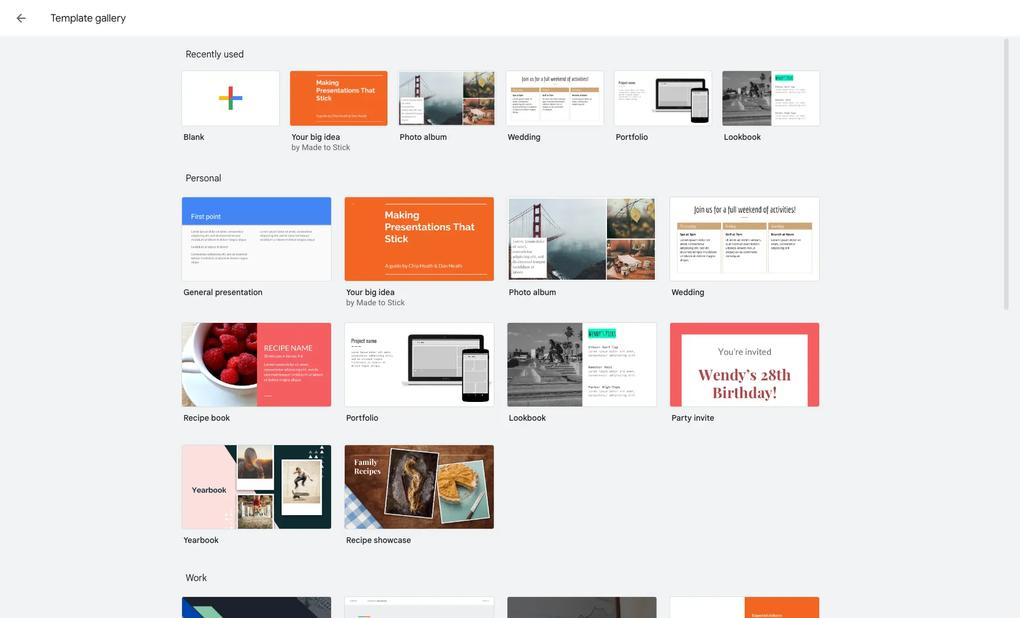 Task type: locate. For each thing, give the bounding box(es) containing it.
1 vertical spatial portfolio
[[346, 413, 378, 423]]

photo album inside personal list box
[[509, 287, 556, 298]]

1 horizontal spatial made
[[356, 298, 376, 307]]

stick
[[333, 143, 350, 152], [387, 298, 405, 307]]

0 horizontal spatial to
[[324, 143, 331, 152]]

template gallery
[[51, 12, 126, 24]]

lookbook inside recently used list box
[[724, 132, 761, 142]]

recipe for recipe showcase
[[346, 535, 372, 546]]

0 vertical spatial idea
[[324, 132, 340, 142]]

1 vertical spatial photo
[[509, 287, 531, 298]]

1 horizontal spatial made to stick link
[[356, 298, 405, 307]]

your big idea option
[[289, 71, 388, 154], [344, 197, 494, 309]]

1 horizontal spatial recipe
[[346, 535, 372, 546]]

template
[[51, 12, 93, 24]]

photo for personal
[[509, 287, 531, 298]]

0 vertical spatial album
[[424, 132, 447, 142]]

your big idea by made to stick
[[292, 132, 350, 152], [346, 287, 405, 307]]

by
[[292, 143, 300, 152], [346, 298, 354, 307]]

0 horizontal spatial big
[[310, 132, 322, 142]]

0 horizontal spatial photo
[[400, 132, 422, 142]]

1 horizontal spatial big
[[365, 287, 377, 298]]

album
[[424, 132, 447, 142], [533, 287, 556, 298]]

photo album option
[[397, 71, 496, 150], [507, 197, 657, 306]]

0 vertical spatial your big idea by made to stick
[[292, 132, 350, 152]]

0 vertical spatial photo album
[[400, 132, 447, 142]]

1 vertical spatial made
[[356, 298, 376, 307]]

portfolio inside recently used list box
[[616, 132, 648, 142]]

lookbook inside personal list box
[[509, 413, 546, 423]]

0 vertical spatial made to stick link
[[302, 143, 350, 152]]

made inside personal list box
[[356, 298, 376, 307]]

party
[[672, 413, 692, 423]]

0 vertical spatial stick
[[333, 143, 350, 152]]

invite
[[694, 413, 714, 423]]

big inside recently used list box
[[310, 132, 322, 142]]

0 horizontal spatial portfolio option
[[344, 323, 494, 431]]

0 vertical spatial by
[[292, 143, 300, 152]]

by for personal
[[346, 298, 354, 307]]

made to stick link inside recently used list box
[[302, 143, 350, 152]]

1 horizontal spatial to
[[378, 298, 385, 307]]

0 horizontal spatial portfolio
[[346, 413, 378, 423]]

personal
[[186, 173, 221, 184]]

4 option from the left
[[669, 597, 820, 618]]

work
[[186, 573, 207, 584]]

1 horizontal spatial photo album option
[[507, 197, 657, 306]]

made
[[302, 143, 322, 152], [356, 298, 376, 307]]

recently used
[[186, 49, 244, 60]]

0 vertical spatial made
[[302, 143, 322, 152]]

1 horizontal spatial wedding
[[672, 287, 704, 298]]

album for recently used
[[424, 132, 447, 142]]

0 vertical spatial photo
[[400, 132, 422, 142]]

0 horizontal spatial wedding option
[[505, 71, 604, 150]]

1 vertical spatial your big idea by made to stick
[[346, 287, 405, 307]]

your inside recently used list box
[[292, 132, 308, 142]]

0 horizontal spatial album
[[424, 132, 447, 142]]

recipe left showcase
[[346, 535, 372, 546]]

1 vertical spatial your
[[346, 287, 363, 298]]

album inside personal list box
[[533, 287, 556, 298]]

made to stick link for personal
[[356, 298, 405, 307]]

photo album
[[400, 132, 447, 142], [509, 287, 556, 298]]

photo
[[400, 132, 422, 142], [509, 287, 531, 298]]

1 horizontal spatial photo
[[509, 287, 531, 298]]

made to stick link inside personal list box
[[356, 298, 405, 307]]

1 vertical spatial album
[[533, 287, 556, 298]]

0 horizontal spatial made
[[302, 143, 322, 152]]

by inside recently used list box
[[292, 143, 300, 152]]

1 vertical spatial wedding option
[[669, 197, 820, 306]]

1 vertical spatial lookbook
[[509, 413, 546, 423]]

lookbook
[[724, 132, 761, 142], [509, 413, 546, 423]]

blank option
[[181, 71, 280, 150]]

0 horizontal spatial your
[[292, 132, 308, 142]]

1 horizontal spatial your
[[346, 287, 363, 298]]

to inside personal list box
[[378, 298, 385, 307]]

0 horizontal spatial photo album option
[[397, 71, 496, 150]]

wedding option
[[505, 71, 604, 150], [669, 197, 820, 306]]

recipe left book on the left bottom of the page
[[183, 413, 209, 423]]

0 vertical spatial recipe
[[183, 413, 209, 423]]

your big idea by made to stick for personal
[[346, 287, 405, 307]]

your big idea by made to stick for recently used
[[292, 132, 350, 152]]

photo album inside recently used list box
[[400, 132, 447, 142]]

idea for recently used
[[324, 132, 340, 142]]

personal list box
[[181, 197, 835, 567]]

1 horizontal spatial portfolio option
[[614, 71, 712, 150]]

recipe
[[183, 413, 209, 423], [346, 535, 372, 546]]

to inside recently used list box
[[324, 143, 331, 152]]

portfolio
[[616, 132, 648, 142], [346, 413, 378, 423]]

1 horizontal spatial idea
[[379, 287, 395, 298]]

general
[[183, 287, 213, 298]]

wedding inside personal list box
[[672, 287, 704, 298]]

stick inside recently used list box
[[333, 143, 350, 152]]

big inside personal list box
[[365, 287, 377, 298]]

0 horizontal spatial wedding
[[508, 132, 541, 142]]

0 vertical spatial your big idea option
[[289, 71, 388, 154]]

idea
[[324, 132, 340, 142], [379, 287, 395, 298]]

0 horizontal spatial lookbook
[[509, 413, 546, 423]]

lookbook option
[[722, 71, 820, 150], [507, 323, 657, 431]]

0 vertical spatial big
[[310, 132, 322, 142]]

photo album option for personal
[[507, 197, 657, 306]]

made to stick link
[[302, 143, 350, 152], [356, 298, 405, 307]]

photo for recently used
[[400, 132, 422, 142]]

0 vertical spatial portfolio
[[616, 132, 648, 142]]

your big idea option inside personal list box
[[344, 197, 494, 309]]

wedding
[[508, 132, 541, 142], [672, 287, 704, 298]]

album inside recently used list box
[[424, 132, 447, 142]]

by inside personal list box
[[346, 298, 354, 307]]

photo inside personal list box
[[509, 287, 531, 298]]

your big idea option for recently used
[[289, 71, 388, 154]]

1 vertical spatial photo album option
[[507, 197, 657, 306]]

1 vertical spatial made to stick link
[[356, 298, 405, 307]]

1 vertical spatial stick
[[387, 298, 405, 307]]

photo inside recently used list box
[[400, 132, 422, 142]]

general presentation
[[183, 287, 263, 298]]

your big idea by made to stick inside personal list box
[[346, 287, 405, 307]]

1 horizontal spatial lookbook
[[724, 132, 761, 142]]

1 horizontal spatial wedding option
[[669, 197, 820, 306]]

1 vertical spatial lookbook option
[[507, 323, 657, 431]]

0 horizontal spatial by
[[292, 143, 300, 152]]

1 horizontal spatial album
[[533, 287, 556, 298]]

to
[[324, 143, 331, 152], [378, 298, 385, 307]]

0 horizontal spatial stick
[[333, 143, 350, 152]]

0 vertical spatial your
[[292, 132, 308, 142]]

1 vertical spatial by
[[346, 298, 354, 307]]

1 horizontal spatial by
[[346, 298, 354, 307]]

wedding for recently used
[[508, 132, 541, 142]]

1 horizontal spatial portfolio
[[616, 132, 648, 142]]

1 horizontal spatial photo album
[[509, 287, 556, 298]]

0 horizontal spatial recipe
[[183, 413, 209, 423]]

1 vertical spatial wedding
[[672, 287, 704, 298]]

your for recently used
[[292, 132, 308, 142]]

idea inside personal list box
[[379, 287, 395, 298]]

recently used list box
[[181, 68, 835, 167]]

album for personal
[[533, 287, 556, 298]]

0 vertical spatial wedding
[[508, 132, 541, 142]]

0 vertical spatial photo album option
[[397, 71, 496, 150]]

big
[[310, 132, 322, 142], [365, 287, 377, 298]]

0 horizontal spatial photo album
[[400, 132, 447, 142]]

0 horizontal spatial made to stick link
[[302, 143, 350, 152]]

1 vertical spatial photo album
[[509, 287, 556, 298]]

wedding for personal
[[672, 287, 704, 298]]

wedding inside recently used list box
[[508, 132, 541, 142]]

0 horizontal spatial idea
[[324, 132, 340, 142]]

1 vertical spatial recipe
[[346, 535, 372, 546]]

made inside recently used list box
[[302, 143, 322, 152]]

your
[[292, 132, 308, 142], [346, 287, 363, 298]]

0 horizontal spatial lookbook option
[[507, 323, 657, 431]]

general presentation option
[[181, 197, 331, 306]]

yearbook
[[183, 535, 219, 546]]

your inside personal list box
[[346, 287, 363, 298]]

idea inside recently used list box
[[324, 132, 340, 142]]

portfolio option
[[614, 71, 712, 150], [344, 323, 494, 431]]

1 vertical spatial to
[[378, 298, 385, 307]]

0 vertical spatial to
[[324, 143, 331, 152]]

0 vertical spatial wedding option
[[505, 71, 604, 150]]

1 vertical spatial idea
[[379, 287, 395, 298]]

yearbook option
[[181, 445, 331, 554]]

0 vertical spatial lookbook option
[[722, 71, 820, 150]]

1 vertical spatial your big idea option
[[344, 197, 494, 309]]

1 horizontal spatial stick
[[387, 298, 405, 307]]

0 vertical spatial lookbook
[[724, 132, 761, 142]]

showcase
[[374, 535, 411, 546]]

your big idea by made to stick inside recently used list box
[[292, 132, 350, 152]]

lookbook for lookbook option to the bottom
[[509, 413, 546, 423]]

stick inside personal list box
[[387, 298, 405, 307]]

1 vertical spatial big
[[365, 287, 377, 298]]

option
[[181, 597, 331, 618], [344, 597, 494, 618], [507, 597, 657, 618], [669, 597, 820, 618]]

portfolio inside personal list box
[[346, 413, 378, 423]]

0 vertical spatial portfolio option
[[614, 71, 712, 150]]



Task type: describe. For each thing, give the bounding box(es) containing it.
made for recently used
[[302, 143, 322, 152]]

party invite option
[[669, 323, 820, 472]]

work list box
[[181, 597, 835, 618]]

photo album option for recently used
[[397, 71, 496, 150]]

portfolio option inside recently used list box
[[614, 71, 712, 150]]

recipe for recipe book
[[183, 413, 209, 423]]

portfolio for portfolio option in the recently used list box
[[616, 132, 648, 142]]

idea for personal
[[379, 287, 395, 298]]

recipe book
[[183, 413, 230, 423]]

big for recently used
[[310, 132, 322, 142]]

portfolio for the bottommost portfolio option
[[346, 413, 378, 423]]

made for personal
[[356, 298, 376, 307]]

wedding option for recently used
[[505, 71, 604, 150]]

made to stick link for recently used
[[302, 143, 350, 152]]

wedding option for personal
[[669, 197, 820, 306]]

to for personal
[[378, 298, 385, 307]]

stick for recently used
[[333, 143, 350, 152]]

your big idea option for personal
[[344, 197, 494, 309]]

party invite
[[672, 413, 714, 423]]

stick for personal
[[387, 298, 405, 307]]

to for recently used
[[324, 143, 331, 152]]

big for personal
[[365, 287, 377, 298]]

book
[[211, 413, 230, 423]]

recipe showcase option
[[344, 445, 494, 554]]

lookbook for rightmost lookbook option
[[724, 132, 761, 142]]

photo album for personal
[[509, 287, 556, 298]]

3 option from the left
[[507, 597, 657, 618]]

2 option from the left
[[344, 597, 494, 618]]

used
[[224, 49, 244, 60]]

gallery
[[95, 12, 126, 24]]

photo album for recently used
[[400, 132, 447, 142]]

recipe showcase
[[346, 535, 411, 546]]

presentation
[[215, 287, 263, 298]]

by for recently used
[[292, 143, 300, 152]]

recently
[[186, 49, 221, 60]]

1 vertical spatial portfolio option
[[344, 323, 494, 431]]

slides
[[64, 11, 96, 26]]

1 horizontal spatial lookbook option
[[722, 71, 820, 150]]

your for personal
[[346, 287, 363, 298]]

choose template dialog dialog
[[0, 0, 1020, 618]]

1 option from the left
[[181, 597, 331, 618]]

slides link
[[36, 7, 96, 32]]

recipe book option
[[181, 323, 331, 431]]

blank
[[183, 132, 204, 142]]



Task type: vqa. For each thing, say whether or not it's contained in the screenshot.
the big within "Recently used" List Box
yes



